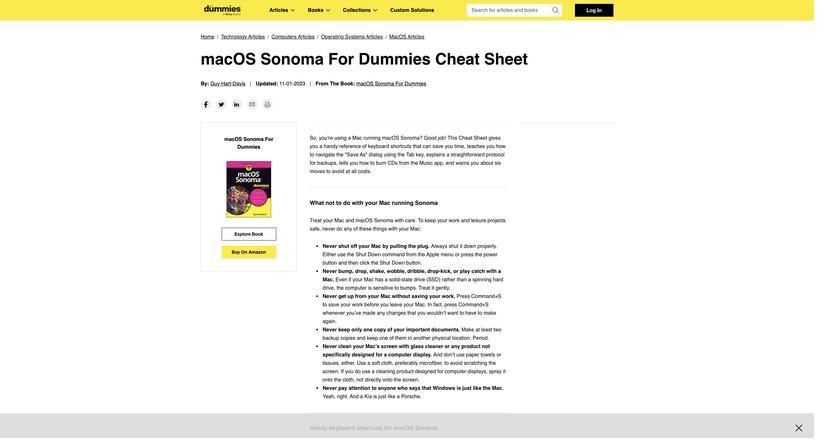 Task type: locate. For each thing, give the bounding box(es) containing it.
make
[[462, 327, 475, 333]]

it right spray
[[504, 369, 506, 375]]

0 horizontal spatial press
[[445, 302, 458, 308]]

it down (ssd)
[[432, 285, 435, 291]]

a
[[348, 135, 351, 141], [320, 144, 323, 149], [447, 152, 450, 158], [499, 269, 501, 274], [385, 277, 388, 283], [469, 277, 472, 283], [384, 352, 387, 358], [368, 360, 371, 366], [372, 369, 375, 375], [361, 394, 363, 400], [397, 394, 400, 400]]

what not to do with your mac running sonoma
[[310, 199, 438, 206]]

0 horizontal spatial like
[[388, 394, 396, 400]]

6 never from the top
[[323, 385, 337, 391]]

4 never from the top
[[323, 327, 337, 333]]

using up the cds
[[384, 152, 397, 158]]

0 vertical spatial one
[[364, 327, 373, 333]]

0 vertical spatial not
[[326, 199, 335, 206]]

1 horizontal spatial shortcuts
[[391, 144, 412, 149]]

technology
[[221, 34, 247, 40]]

by:
[[201, 81, 209, 87]]

1 vertical spatial shut
[[380, 260, 391, 266]]

1 vertical spatial computer
[[389, 352, 412, 358]]

keep up copies
[[339, 327, 350, 333]]

1 horizontal spatial not
[[357, 377, 364, 383]]

articles right systems
[[366, 34, 383, 40]]

0 horizontal spatial designed
[[352, 352, 375, 358]]

0 vertical spatial and
[[434, 352, 443, 358]]

1 vertical spatial shortcuts
[[357, 425, 383, 431]]

with down them
[[399, 344, 410, 349]]

1 vertical spatial keep
[[339, 327, 350, 333]]

articles for technology articles
[[248, 34, 265, 40]]

do inside treat your mac and macos sonoma with care. to keep your work and leisure projects safe, never do any of these things with your mac:
[[337, 226, 343, 232]]

2 horizontal spatial keep
[[425, 218, 436, 224]]

how up protocol
[[497, 144, 506, 149]]

command+s up "make"
[[472, 294, 502, 299]]

keyboard right handy
[[329, 425, 355, 431]]

any for of
[[344, 226, 352, 232]]

designed inside never clean your mac's screen with glass cleaner or any product not specifically designed for a computer display.
[[352, 352, 375, 358]]

rather
[[442, 277, 456, 283]]

articles inside the computers articles link
[[298, 34, 315, 40]]

product
[[462, 344, 481, 349], [397, 369, 414, 375]]

1 vertical spatial avoid
[[451, 360, 463, 366]]

cloth, up cleaning
[[382, 360, 394, 366]]

designed down microfiber,
[[416, 369, 436, 375]]

cheat
[[436, 49, 480, 68], [459, 135, 473, 141]]

cloth,
[[382, 360, 394, 366], [343, 377, 355, 383]]

0 vertical spatial it
[[460, 243, 463, 249]]

shut inside always shut it down properly. either use the shut down command from the apple menu or press the power button and then click the shut down button.
[[449, 243, 459, 249]]

2 horizontal spatial it
[[504, 369, 506, 375]]

0 vertical spatial at
[[346, 169, 350, 174]]

command+s up have
[[459, 302, 489, 308]]

treat
[[310, 218, 322, 224], [419, 285, 431, 291]]

location.
[[453, 335, 472, 341]]

never keep only one copy of your important documents.
[[323, 327, 462, 333]]

do
[[344, 199, 351, 206], [337, 226, 343, 232], [355, 369, 361, 375]]

treat up saving
[[419, 285, 431, 291]]

with inside never clean your mac's screen with glass cleaner or any product not specifically designed for a computer display.
[[399, 344, 410, 349]]

3 never from the top
[[323, 294, 337, 299]]

2 vertical spatial that
[[422, 385, 432, 391]]

click
[[360, 260, 370, 266]]

0 vertical spatial is
[[368, 285, 372, 291]]

and inside never pay attention to anyone who says that windows is just like the mac. yeah, right. and a kia is just like a porsche.
[[350, 394, 359, 400]]

0 vertical spatial keep
[[425, 218, 436, 224]]

that up key,
[[413, 144, 422, 149]]

not inside and don't use paper towels or tissues, either. use a soft cloth, preferably microfiber, to avoid scratching the screen. if you do use a cleaning product designed for computer displays, spray it onto the cloth, not directly onto the screen.
[[357, 377, 364, 383]]

2 horizontal spatial mac.
[[493, 385, 504, 391]]

whenever
[[323, 310, 345, 316]]

1 never from the top
[[323, 243, 337, 249]]

even if your mac has a solid-state drive (ssd) rather than a spinning hard drive, the computer is sensitive to bumps. treat it gently.
[[323, 277, 504, 291]]

0 horizontal spatial at
[[346, 169, 350, 174]]

not right "what"
[[326, 199, 335, 206]]

don't
[[444, 352, 455, 358]]

that
[[413, 144, 422, 149], [408, 310, 416, 316], [422, 385, 432, 391]]

cloth, up pay in the left bottom of the page
[[343, 377, 355, 383]]

shortcuts up tab
[[391, 144, 412, 149]]

from up button.
[[407, 252, 417, 258]]

never down button
[[323, 269, 337, 274]]

at inside the make at least two backup copies and keep one of them in another physical location. period.
[[476, 327, 480, 333]]

custom
[[391, 7, 410, 13]]

macos
[[201, 49, 256, 68], [357, 81, 374, 87], [382, 135, 400, 141], [225, 137, 242, 142], [356, 218, 373, 224], [394, 425, 414, 431]]

by: guy hart-davis
[[201, 81, 246, 87]]

your down care.
[[399, 226, 409, 232]]

never up yeah,
[[323, 385, 337, 391]]

2 vertical spatial any
[[452, 344, 460, 349]]

1 shut from the left
[[339, 243, 350, 249]]

explore book link
[[222, 228, 276, 241]]

running inside so, you're using a mac running macos sonoma? good job! this cheat sheet gives you a handy reference of keyboard shortcuts that can save you time, teaches you how to navigate the "save as" dialog using the tab key, explains a straightforward protocol for backups, tells you how to burn cds from the music app, and warns you about six moves to avoid at all costs.
[[364, 135, 381, 141]]

is left sensitive
[[368, 285, 372, 291]]

shut up shake,
[[380, 260, 391, 266]]

one down copy
[[380, 335, 388, 341]]

button.
[[407, 260, 422, 266]]

use down use
[[362, 369, 371, 375]]

or right menu
[[456, 252, 460, 258]]

a inside never clean your mac's screen with glass cleaner or any product not specifically designed for a computer display.
[[384, 352, 387, 358]]

2 vertical spatial it
[[504, 369, 506, 375]]

books
[[308, 7, 324, 13]]

the left power
[[476, 252, 483, 258]]

1 horizontal spatial keep
[[367, 335, 378, 341]]

explore
[[235, 231, 251, 237]]

off
[[351, 243, 358, 249]]

2 horizontal spatial not
[[482, 344, 490, 349]]

0 horizontal spatial just
[[379, 394, 387, 400]]

press
[[462, 252, 474, 258], [445, 302, 458, 308]]

hard
[[494, 277, 504, 283]]

any left the these
[[344, 226, 352, 232]]

to
[[418, 218, 424, 224]]

using up reference
[[335, 135, 347, 141]]

hart-
[[221, 81, 233, 87]]

save up 'whenever' on the left bottom
[[329, 302, 340, 308]]

mac. for drop,
[[323, 277, 334, 283]]

a left kia
[[361, 394, 363, 400]]

for inside so, you're using a mac running macos sonoma? good job! this cheat sheet gives you a handy reference of keyboard shortcuts that can save you time, teaches you how to navigate the "save as" dialog using the tab key, explains a straightforward protocol for backups, tells you how to burn cds from the music app, and warns you about six moves to avoid at all costs.
[[310, 160, 316, 166]]

2 vertical spatial computer
[[445, 369, 467, 375]]

mac up 'things'
[[380, 199, 391, 206]]

0 vertical spatial avoid
[[332, 169, 345, 174]]

1 vertical spatial that
[[408, 310, 416, 316]]

shut left off
[[339, 243, 350, 249]]

backup
[[323, 335, 340, 341]]

shut up menu
[[449, 243, 459, 249]]

mac down sensitive
[[381, 294, 391, 299]]

mac inside treat your mac and macos sonoma with care. to keep your work and leisure projects safe, never do any of these things with your mac:
[[335, 218, 345, 224]]

0 horizontal spatial save
[[329, 302, 340, 308]]

Search for articles and books text field
[[467, 4, 550, 17]]

screen.
[[323, 369, 340, 375], [403, 377, 420, 383]]

2 shut from the left
[[449, 243, 459, 249]]

mac. inside never pay attention to anyone who says that windows is just like the mac. yeah, right. and a kia is just like a porsche.
[[493, 385, 504, 391]]

of inside the make at least two backup copies and keep one of them in another physical location. period.
[[390, 335, 394, 341]]

1 horizontal spatial in
[[598, 7, 602, 13]]

1 vertical spatial command+s
[[459, 302, 489, 308]]

is right windows
[[457, 385, 461, 391]]

book
[[252, 231, 263, 237]]

1 horizontal spatial for
[[329, 49, 354, 68]]

guy hart-davis link
[[211, 81, 246, 87]]

at up period.
[[476, 327, 480, 333]]

up
[[348, 294, 354, 299]]

1 vertical spatial for
[[396, 81, 404, 87]]

1 vertical spatial just
[[379, 394, 387, 400]]

0 vertical spatial for
[[329, 49, 354, 68]]

0 vertical spatial sheet
[[485, 49, 528, 68]]

dummies inside macos sonoma for dummies
[[238, 144, 261, 150]]

use inside always shut it down properly. either use the shut down command from the apple menu or press the power button and then click the shut down button.
[[338, 252, 346, 258]]

1 vertical spatial is
[[457, 385, 461, 391]]

1 vertical spatial designed
[[416, 369, 436, 375]]

from inside always shut it down properly. either use the shut down command from the apple menu or press the power button and then click the shut down button.
[[407, 252, 417, 258]]

mac left has
[[364, 277, 374, 283]]

1 vertical spatial in
[[428, 302, 432, 308]]

to inside and don't use paper towels or tissues, either. use a soft cloth, preferably microfiber, to avoid scratching the screen. if you do use a cleaning product designed for computer displays, spray it onto the cloth, not directly onto the screen.
[[445, 360, 449, 366]]

is inside even if your mac has a solid-state drive (ssd) rather than a spinning hard drive, the computer is sensitive to bumps. treat it gently.
[[368, 285, 372, 291]]

0 vertical spatial any
[[344, 226, 352, 232]]

2 horizontal spatial use
[[457, 352, 465, 358]]

book image image
[[227, 161, 271, 217]]

computer inside never clean your mac's screen with glass cleaner or any product not specifically designed for a computer display.
[[389, 352, 412, 358]]

1 horizontal spatial keyboard
[[368, 144, 390, 149]]

0 vertical spatial product
[[462, 344, 481, 349]]

1 vertical spatial using
[[384, 152, 397, 158]]

that right changes
[[408, 310, 416, 316]]

1 horizontal spatial it
[[460, 243, 463, 249]]

articles
[[270, 7, 289, 13], [248, 34, 265, 40], [298, 34, 315, 40], [366, 34, 383, 40], [408, 34, 425, 40]]

have
[[466, 310, 477, 316]]

log in link
[[575, 4, 614, 17]]

mac
[[353, 135, 362, 141], [380, 199, 391, 206], [335, 218, 345, 224], [372, 243, 382, 249], [364, 277, 374, 283], [381, 294, 391, 299]]

if
[[349, 277, 352, 283]]

to right want
[[460, 310, 464, 316]]

0 horizontal spatial for
[[265, 137, 274, 142]]

product up the paper
[[462, 344, 481, 349]]

1 vertical spatial at
[[476, 327, 480, 333]]

things
[[374, 226, 387, 232]]

0 horizontal spatial how
[[360, 160, 369, 166]]

dummies for macos sonoma for dummies
[[238, 144, 261, 150]]

1 horizontal spatial use
[[362, 369, 371, 375]]

2 horizontal spatial computer
[[445, 369, 467, 375]]

work left leisure
[[449, 218, 460, 224]]

just down anyone
[[379, 394, 387, 400]]

so,
[[310, 135, 318, 141]]

0 vertical spatial cloth,
[[382, 360, 394, 366]]

never
[[323, 226, 336, 232]]

work up you've
[[352, 302, 363, 308]]

another
[[414, 335, 431, 341]]

make at least two backup copies and keep one of them in another physical location. period.
[[323, 327, 502, 341]]

your down copies
[[353, 344, 364, 349]]

2 vertical spatial not
[[357, 377, 364, 383]]

than
[[457, 277, 467, 283]]

or inside and don't use paper towels or tissues, either. use a soft cloth, preferably microfiber, to avoid scratching the screen. if you do use a cleaning product designed for computer displays, spray it onto the cloth, not directly onto the screen.
[[497, 352, 502, 358]]

1 horizontal spatial treat
[[419, 285, 431, 291]]

0 vertical spatial designed
[[352, 352, 375, 358]]

a left soft
[[368, 360, 371, 366]]

treat inside treat your mac and macos sonoma with care. to keep your work and leisure projects safe, never do any of these things with your mac:
[[310, 218, 322, 224]]

1 vertical spatial down
[[392, 260, 405, 266]]

save up explains at the right top of page
[[433, 144, 444, 149]]

pulling
[[390, 243, 407, 249]]

with
[[352, 199, 364, 206], [395, 218, 404, 224], [389, 226, 398, 232], [487, 269, 497, 274], [399, 344, 410, 349]]

0 vertical spatial save
[[433, 144, 444, 149]]

to left burn
[[371, 160, 375, 166]]

0 horizontal spatial cloth,
[[343, 377, 355, 383]]

your down without
[[404, 302, 414, 308]]

cds
[[388, 160, 398, 166]]

and inside always shut it down properly. either use the shut down command from the apple menu or press the power button and then click the shut down button.
[[339, 260, 347, 266]]

handy keyboard shortcuts for macos sonoma
[[310, 425, 438, 431]]

any inside never clean your mac's screen with glass cleaner or any product not specifically designed for a computer display.
[[452, 344, 460, 349]]

work inside treat your mac and macos sonoma with care. to keep your work and leisure projects safe, never do any of these things with your mac:
[[449, 218, 460, 224]]

1 horizontal spatial like
[[473, 385, 482, 391]]

0 vertical spatial how
[[497, 144, 506, 149]]

home link
[[201, 33, 215, 41]]

key,
[[416, 152, 425, 158]]

macos inside treat your mac and macos sonoma with care. to keep your work and leisure projects safe, never do any of these things with your mac:
[[356, 218, 373, 224]]

mac. inside never bump, drop, shake, wobble, dribble, drop-kick, or play catch with a mac.
[[323, 277, 334, 283]]

product inside never clean your mac's screen with glass cleaner or any product not specifically designed for a computer display.
[[462, 344, 481, 349]]

and down attention at left bottom
[[350, 394, 359, 400]]

you right if
[[346, 369, 354, 375]]

screen. up says
[[403, 377, 420, 383]]

solutions
[[411, 7, 435, 13]]

computer inside and don't use paper towels or tissues, either. use a soft cloth, preferably microfiber, to avoid scratching the screen. if you do use a cleaning product designed for computer displays, spray it onto the cloth, not directly onto the screen.
[[445, 369, 467, 375]]

at inside so, you're using a mac running macos sonoma? good job! this cheat sheet gives you a handy reference of keyboard shortcuts that can save you time, teaches you how to navigate the "save as" dialog using the tab key, explains a straightforward protocol for backups, tells you how to burn cds from the music app, and warns you about six moves to avoid at all costs.
[[346, 169, 350, 174]]

work inside press command+s to save your work before you leave your mac. in fact, press command+s whenever you've made any changes that you wouldn't want to have to make again.
[[352, 302, 363, 308]]

press inside always shut it down properly. either use the shut down command from the apple menu or press the power button and then click the shut down button.
[[462, 252, 474, 258]]

1 horizontal spatial computer
[[389, 352, 412, 358]]

mac. down saving
[[416, 302, 427, 308]]

home
[[201, 34, 215, 40]]

with up hard in the bottom right of the page
[[487, 269, 497, 274]]

0 vertical spatial that
[[413, 144, 422, 149]]

0 horizontal spatial work
[[352, 302, 363, 308]]

like down anyone
[[388, 394, 396, 400]]

designed
[[352, 352, 375, 358], [416, 369, 436, 375]]

safe,
[[310, 226, 321, 232]]

never for never get up from your mac without saving your work.
[[323, 294, 337, 299]]

treat your mac and macos sonoma with care. to keep your work and leisure projects safe, never do any of these things with your mac:
[[310, 218, 506, 232]]

0 horizontal spatial product
[[397, 369, 414, 375]]

macos
[[390, 34, 407, 40]]

never inside never clean your mac's screen with glass cleaner or any product not specifically designed for a computer display.
[[323, 344, 337, 349]]

1 horizontal spatial save
[[433, 144, 444, 149]]

a right has
[[385, 277, 388, 283]]

the down spray
[[483, 385, 491, 391]]

you down this
[[445, 144, 454, 149]]

for inside and don't use paper towels or tissues, either. use a soft cloth, preferably microfiber, to avoid scratching the screen. if you do use a cleaning product designed for computer displays, spray it onto the cloth, not directly onto the screen.
[[438, 369, 444, 375]]

0 horizontal spatial screen.
[[323, 369, 340, 375]]

to
[[310, 152, 314, 158], [371, 160, 375, 166], [327, 169, 331, 174], [336, 199, 342, 206], [395, 285, 399, 291], [323, 302, 327, 308], [460, 310, 464, 316], [478, 310, 483, 316], [445, 360, 449, 366], [372, 385, 377, 391]]

to inside never pay attention to anyone who says that windows is just like the mac. yeah, right. and a kia is just like a porsche.
[[372, 385, 377, 391]]

of up as"
[[363, 144, 367, 149]]

these
[[360, 226, 372, 232]]

onto
[[323, 377, 333, 383], [383, 377, 393, 383]]

1 horizontal spatial using
[[384, 152, 397, 158]]

screen. down "tissues,"
[[323, 369, 340, 375]]

work.
[[442, 294, 456, 299]]

preferably
[[396, 360, 418, 366]]

the inside never pay attention to anyone who says that windows is just like the mac. yeah, right. and a kia is just like a porsche.
[[483, 385, 491, 391]]

like down the displays,
[[473, 385, 482, 391]]

mac.
[[323, 277, 334, 283], [416, 302, 427, 308], [493, 385, 504, 391]]

kia
[[365, 394, 372, 400]]

articles inside technology articles link
[[248, 34, 265, 40]]

1 horizontal spatial press
[[462, 252, 474, 258]]

scratching
[[464, 360, 488, 366]]

you inside and don't use paper towels or tissues, either. use a soft cloth, preferably microfiber, to avoid scratching the screen. if you do use a cleaning product designed for computer displays, spray it onto the cloth, not directly onto the screen.
[[346, 369, 354, 375]]

like
[[473, 385, 482, 391], [388, 394, 396, 400]]

0 vertical spatial do
[[344, 199, 351, 206]]

running up care.
[[392, 199, 414, 206]]

1 vertical spatial not
[[482, 344, 490, 349]]

do right the never
[[337, 226, 343, 232]]

explore book
[[235, 231, 263, 237]]

not
[[326, 199, 335, 206], [482, 344, 490, 349], [357, 377, 364, 383]]

your inside never clean your mac's screen with glass cleaner or any product not specifically designed for a computer display.
[[353, 344, 364, 349]]

sheet inside so, you're using a mac running macos sonoma? good job! this cheat sheet gives you a handy reference of keyboard shortcuts that can save you time, teaches you how to navigate the "save as" dialog using the tab key, explains a straightforward protocol for backups, tells you how to burn cds from the music app, and warns you about six moves to avoid at all costs.
[[474, 135, 488, 141]]

sonoma
[[261, 49, 324, 68], [375, 81, 394, 87], [244, 137, 264, 142], [415, 199, 438, 206], [375, 218, 394, 224], [416, 425, 438, 431]]

0 horizontal spatial down
[[368, 252, 381, 258]]

play
[[460, 269, 471, 274]]

never inside never bump, drop, shake, wobble, dribble, drop-kick, or play catch with a mac.
[[323, 269, 337, 274]]

mac. for attention
[[493, 385, 504, 391]]

in
[[598, 7, 602, 13], [428, 302, 432, 308]]

this
[[448, 135, 458, 141]]

any inside press command+s to save your work before you leave your mac. in fact, press command+s whenever you've made any changes that you wouldn't want to have to make again.
[[377, 310, 386, 316]]

never for never keep only one copy of your important documents.
[[323, 327, 337, 333]]

a up hard in the bottom right of the page
[[499, 269, 501, 274]]

articles inside operating systems articles link
[[366, 34, 383, 40]]

is right kia
[[374, 394, 377, 400]]

not inside never clean your mac's screen with glass cleaner or any product not specifically designed for a computer display.
[[482, 344, 490, 349]]

keyboard inside so, you're using a mac running macos sonoma? good job! this cheat sheet gives you a handy reference of keyboard shortcuts that can save you time, teaches you how to navigate the "save as" dialog using the tab key, explains a straightforward protocol for backups, tells you how to burn cds from the music app, and warns you about six moves to avoid at all costs.
[[368, 144, 390, 149]]

in
[[408, 335, 412, 341]]

do inside and don't use paper towels or tissues, either. use a soft cloth, preferably microfiber, to avoid scratching the screen. if you do use a cleaning product designed for computer displays, spray it onto the cloth, not directly onto the screen.
[[355, 369, 361, 375]]

for for macos sonoma for dummies
[[265, 137, 274, 142]]

0 vertical spatial treat
[[310, 218, 322, 224]]

1 vertical spatial running
[[392, 199, 414, 206]]

group
[[467, 4, 563, 17]]

to down solid-
[[395, 285, 399, 291]]

not up towels
[[482, 344, 490, 349]]

again.
[[323, 319, 337, 324]]

2 vertical spatial keep
[[367, 335, 378, 341]]

2 horizontal spatial for
[[396, 81, 404, 87]]

your right if
[[353, 277, 363, 283]]

to down directly
[[372, 385, 377, 391]]

mac. inside press command+s to save your work before you leave your mac. in fact, press command+s whenever you've made any changes that you wouldn't want to have to make again.
[[416, 302, 427, 308]]

or inside never bump, drop, shake, wobble, dribble, drop-kick, or play catch with a mac.
[[454, 269, 459, 274]]

articles left open article categories icon
[[270, 7, 289, 13]]

wouldn't
[[428, 310, 446, 316]]

any inside treat your mac and macos sonoma with care. to keep your work and leisure projects safe, never do any of these things with your mac:
[[344, 226, 352, 232]]

so, you're using a mac running macos sonoma? good job! this cheat sheet gives you a handy reference of keyboard shortcuts that can save you time, teaches you how to navigate the "save as" dialog using the tab key, explains a straightforward protocol for backups, tells you how to burn cds from the music app, and warns you about six moves to avoid at all costs.
[[310, 135, 506, 174]]

keep inside treat your mac and macos sonoma with care. to keep your work and leisure projects safe, never do any of these things with your mac:
[[425, 218, 436, 224]]

shut up click
[[356, 252, 367, 258]]

shortcuts inside so, you're using a mac running macos sonoma? good job! this cheat sheet gives you a handy reference of keyboard shortcuts that can save you time, teaches you how to navigate the "save as" dialog using the tab key, explains a straightforward protocol for backups, tells you how to burn cds from the music app, and warns you about six moves to avoid at all costs.
[[391, 144, 412, 149]]

1 horizontal spatial just
[[463, 385, 472, 391]]

computer down don't in the right of the page
[[445, 369, 467, 375]]

down
[[368, 252, 381, 258], [392, 260, 405, 266]]

2 never from the top
[[323, 269, 337, 274]]

0 vertical spatial work
[[449, 218, 460, 224]]

copies
[[341, 335, 356, 341]]

1 horizontal spatial onto
[[383, 377, 393, 383]]

in inside press command+s to save your work before you leave your mac. in fact, press command+s whenever you've made any changes that you wouldn't want to have to make again.
[[428, 302, 432, 308]]

1 vertical spatial sheet
[[474, 135, 488, 141]]

explains
[[427, 152, 446, 158]]

for inside macos sonoma for dummies
[[265, 137, 274, 142]]

for for macos sonoma for dummies cheat sheet
[[329, 49, 354, 68]]

use right don't in the right of the page
[[457, 352, 465, 358]]

you down the straightforward on the right of page
[[471, 160, 480, 166]]

5 never from the top
[[323, 344, 337, 349]]

1 horizontal spatial designed
[[416, 369, 436, 375]]

0 horizontal spatial onto
[[323, 377, 333, 383]]

just
[[463, 385, 472, 391], [379, 394, 387, 400]]

1 vertical spatial save
[[329, 302, 340, 308]]

treat up safe,
[[310, 218, 322, 224]]

any for changes
[[377, 310, 386, 316]]

that right says
[[422, 385, 432, 391]]

to down don't in the right of the page
[[445, 360, 449, 366]]

do right "what"
[[344, 199, 351, 206]]

computer up up
[[346, 285, 367, 291]]

1 vertical spatial product
[[397, 369, 414, 375]]

the down the even
[[337, 285, 344, 291]]

0 vertical spatial running
[[364, 135, 381, 141]]

in left fact, on the right bottom of page
[[428, 302, 432, 308]]

tab list
[[520, 122, 617, 123]]

shortcuts down kia
[[357, 425, 383, 431]]

articles inside macos articles link
[[408, 34, 425, 40]]

1 vertical spatial one
[[380, 335, 388, 341]]

in right log
[[598, 7, 602, 13]]

a inside never bump, drop, shake, wobble, dribble, drop-kick, or play catch with a mac.
[[499, 269, 501, 274]]

2 vertical spatial do
[[355, 369, 361, 375]]

0 horizontal spatial and
[[350, 394, 359, 400]]

1 vertical spatial keyboard
[[329, 425, 355, 431]]

not up attention at left bottom
[[357, 377, 364, 383]]



Task type: vqa. For each thing, say whether or not it's contained in the screenshot.


Task type: describe. For each thing, give the bounding box(es) containing it.
gives
[[489, 135, 501, 141]]

open article categories image
[[291, 9, 295, 12]]

on
[[241, 249, 248, 255]]

and up off
[[346, 218, 355, 224]]

time,
[[455, 144, 466, 149]]

down
[[464, 243, 477, 249]]

to left navigate
[[310, 152, 314, 158]]

0 vertical spatial shut
[[356, 252, 367, 258]]

2 onto from the left
[[383, 377, 393, 383]]

collections
[[343, 7, 371, 13]]

never for never shut off your mac by pulling the plug.
[[323, 243, 337, 249]]

as"
[[360, 152, 368, 158]]

1 vertical spatial use
[[457, 352, 465, 358]]

11-
[[280, 81, 287, 87]]

six
[[495, 160, 502, 166]]

you down never get up from your mac without saving your work.
[[381, 302, 389, 308]]

that inside never pay attention to anyone who says that windows is just like the mac. yeah, right. and a kia is just like a porsche.
[[422, 385, 432, 391]]

least
[[482, 327, 493, 333]]

log in
[[587, 7, 602, 13]]

log
[[587, 7, 596, 13]]

computers articles link
[[272, 33, 315, 41]]

sonoma inside macos sonoma for dummies
[[244, 137, 264, 142]]

to up 'whenever' on the left bottom
[[323, 302, 327, 308]]

never get up from your mac without saving your work.
[[323, 294, 456, 299]]

a up directly
[[372, 369, 375, 375]]

the up shake,
[[372, 260, 379, 266]]

who
[[398, 385, 408, 391]]

2 vertical spatial use
[[362, 369, 371, 375]]

your right off
[[359, 243, 370, 249]]

keep inside the make at least two backup copies and keep one of them in another physical location. period.
[[367, 335, 378, 341]]

0 vertical spatial in
[[598, 7, 602, 13]]

0 horizontal spatial not
[[326, 199, 335, 206]]

glass
[[411, 344, 424, 349]]

screen
[[381, 344, 398, 349]]

attention
[[349, 385, 371, 391]]

never shut off your mac by pulling the plug.
[[323, 243, 432, 249]]

avoid inside and don't use paper towels or tissues, either. use a soft cloth, preferably microfiber, to avoid scratching the screen. if you do use a cleaning product designed for computer displays, spray it onto the cloth, not directly onto the screen.
[[451, 360, 463, 366]]

1 horizontal spatial cloth,
[[382, 360, 394, 366]]

two
[[494, 327, 502, 333]]

you down gives
[[487, 144, 495, 149]]

one inside the make at least two backup copies and keep one of them in another physical location. period.
[[380, 335, 388, 341]]

the up who
[[394, 377, 402, 383]]

never inside never pay attention to anyone who says that windows is just like the mac. yeah, right. and a kia is just like a porsche.
[[323, 385, 337, 391]]

made
[[363, 310, 376, 316]]

computers
[[272, 34, 297, 40]]

book:
[[341, 81, 355, 87]]

never for never bump, drop, shake, wobble, dribble, drop-kick, or play catch with a mac.
[[323, 269, 337, 274]]

gently.
[[436, 285, 451, 291]]

you've
[[347, 310, 362, 316]]

handy
[[324, 144, 338, 149]]

the inside even if your mac has a solid-state drive (ssd) rather than a spinning hard drive, the computer is sensitive to bumps. treat it gently.
[[337, 285, 344, 291]]

with inside never bump, drop, shake, wobble, dribble, drop-kick, or play catch with a mac.
[[487, 269, 497, 274]]

solid-
[[390, 277, 402, 283]]

you up all
[[350, 160, 358, 166]]

your up before at the left bottom
[[368, 294, 380, 299]]

use
[[357, 360, 366, 366]]

1 horizontal spatial shut
[[380, 260, 391, 266]]

your up fact, on the right bottom of page
[[430, 294, 441, 299]]

care.
[[406, 218, 417, 224]]

teaches
[[468, 144, 486, 149]]

(ssd)
[[427, 277, 441, 283]]

press inside press command+s to save your work before you leave your mac. in fact, press command+s whenever you've made any changes that you wouldn't want to have to make again.
[[445, 302, 458, 308]]

button
[[323, 260, 337, 266]]

spray
[[490, 369, 502, 375]]

a up navigate
[[320, 144, 323, 149]]

the up tells
[[337, 152, 344, 158]]

macos inside macos sonoma for dummies
[[225, 137, 242, 142]]

open collections list image
[[374, 9, 378, 12]]

your down get
[[341, 302, 351, 308]]

a up reference
[[348, 135, 351, 141]]

2 horizontal spatial is
[[457, 385, 461, 391]]

before
[[365, 302, 379, 308]]

and inside the make at least two backup copies and keep one of them in another physical location. period.
[[357, 335, 366, 341]]

mac:
[[411, 226, 422, 232]]

it inside always shut it down properly. either use the shut down command from the apple menu or press the power button and then click the shut down button.
[[460, 243, 463, 249]]

reference
[[340, 144, 361, 149]]

treat inside even if your mac has a solid-state drive (ssd) rather than a spinning hard drive, the computer is sensitive to bumps. treat it gently.
[[419, 285, 431, 291]]

cheat inside so, you're using a mac running macos sonoma? good job! this cheat sheet gives you a handy reference of keyboard shortcuts that can save you time, teaches you how to navigate the "save as" dialog using the tab key, explains a straightforward protocol for backups, tells you how to burn cds from the music app, and warns you about six moves to avoid at all costs.
[[459, 135, 473, 141]]

mac left by
[[372, 243, 382, 249]]

leisure
[[472, 218, 487, 224]]

1 horizontal spatial down
[[392, 260, 405, 266]]

for inside never clean your mac's screen with glass cleaner or any product not specifically designed for a computer display.
[[376, 352, 383, 358]]

from inside so, you're using a mac running macos sonoma? good job! this cheat sheet gives you a handy reference of keyboard shortcuts that can save you time, teaches you how to navigate the "save as" dialog using the tab key, explains a straightforward protocol for backups, tells you how to burn cds from the music app, and warns you about six moves to avoid at all costs.
[[400, 160, 410, 166]]

backups,
[[318, 160, 338, 166]]

the down the plug. at bottom
[[418, 252, 426, 258]]

with right 'things'
[[389, 226, 398, 232]]

1 horizontal spatial how
[[497, 144, 506, 149]]

technology articles
[[221, 34, 265, 40]]

that inside so, you're using a mac running macos sonoma? good job! this cheat sheet gives you a handy reference of keyboard shortcuts that can save you time, teaches you how to navigate the "save as" dialog using the tab key, explains a straightforward protocol for backups, tells you how to burn cds from the music app, and warns you about six moves to avoid at all costs.
[[413, 144, 422, 149]]

it inside even if your mac has a solid-state drive (ssd) rather than a spinning hard drive, the computer is sensitive to bumps. treat it gently.
[[432, 285, 435, 291]]

microfiber,
[[420, 360, 444, 366]]

0 horizontal spatial one
[[364, 327, 373, 333]]

directly
[[365, 377, 382, 383]]

0 vertical spatial like
[[473, 385, 482, 391]]

towels
[[481, 352, 496, 358]]

0 vertical spatial just
[[463, 385, 472, 391]]

you down 'so,'
[[310, 144, 318, 149]]

0 horizontal spatial keyboard
[[329, 425, 355, 431]]

to right "what"
[[336, 199, 342, 206]]

articles for computers articles
[[298, 34, 315, 40]]

the up then
[[348, 252, 355, 258]]

mac inside even if your mac has a solid-state drive (ssd) rather than a spinning hard drive, the computer is sensitive to bumps. treat it gently.
[[364, 277, 374, 283]]

always shut it down properly. either use the shut down command from the apple menu or press the power button and then click the shut down button.
[[323, 243, 498, 266]]

by
[[383, 243, 389, 249]]

and don't use paper towels or tissues, either. use a soft cloth, preferably microfiber, to avoid scratching the screen. if you do use a cleaning product designed for computer displays, spray it onto the cloth, not directly onto the screen.
[[323, 352, 506, 383]]

anyone
[[378, 385, 396, 391]]

catch
[[472, 269, 485, 274]]

to inside even if your mac has a solid-state drive (ssd) rather than a spinning hard drive, the computer is sensitive to bumps. treat it gently.
[[395, 285, 399, 291]]

1 vertical spatial screen.
[[403, 377, 420, 383]]

1 horizontal spatial do
[[344, 199, 351, 206]]

01-
[[287, 81, 294, 87]]

custom solutions
[[391, 7, 435, 13]]

2 vertical spatial from
[[356, 294, 367, 299]]

computers articles
[[272, 34, 315, 40]]

shut for always
[[449, 243, 459, 249]]

the up spray
[[489, 360, 496, 366]]

music
[[420, 160, 433, 166]]

a right than
[[469, 277, 472, 283]]

of right copy
[[388, 327, 393, 333]]

custom solutions link
[[391, 6, 435, 14]]

your up them
[[394, 327, 405, 333]]

a right explains at the right top of page
[[447, 152, 450, 158]]

a down who
[[397, 394, 400, 400]]

with up the these
[[352, 199, 364, 206]]

fact,
[[434, 302, 444, 308]]

2 vertical spatial is
[[374, 394, 377, 400]]

changes
[[387, 310, 406, 316]]

or inside always shut it down properly. either use the shut down command from the apple menu or press the power button and then click the shut down button.
[[456, 252, 460, 258]]

costs.
[[358, 169, 372, 174]]

macos sonoma for dummies
[[225, 137, 274, 150]]

you left wouldn't
[[418, 310, 426, 316]]

that inside press command+s to save your work before you leave your mac. in fact, press command+s whenever you've made any changes that you wouldn't want to have to make again.
[[408, 310, 416, 316]]

save inside press command+s to save your work before you leave your mac. in fact, press command+s whenever you've made any changes that you wouldn't want to have to make again.
[[329, 302, 340, 308]]

navigate
[[316, 152, 335, 158]]

open book categories image
[[326, 9, 331, 12]]

of inside so, you're using a mac running macos sonoma? good job! this cheat sheet gives you a handy reference of keyboard shortcuts that can save you time, teaches you how to navigate the "save as" dialog using the tab key, explains a straightforward protocol for backups, tells you how to burn cds from the music app, and warns you about six moves to avoid at all costs.
[[363, 144, 367, 149]]

the down tab
[[411, 160, 418, 166]]

0 vertical spatial cheat
[[436, 49, 480, 68]]

0 vertical spatial screen.
[[323, 369, 340, 375]]

systems
[[345, 34, 365, 40]]

the left the plug. at bottom
[[409, 243, 416, 249]]

2023
[[294, 81, 306, 87]]

product inside and don't use paper towels or tissues, either. use a soft cloth, preferably microfiber, to avoid scratching the screen. if you do use a cleaning product designed for computer displays, spray it onto the cloth, not directly onto the screen.
[[397, 369, 414, 375]]

your right to
[[438, 218, 448, 224]]

display.
[[414, 352, 432, 358]]

with left care.
[[395, 218, 404, 224]]

it inside and don't use paper towels or tissues, either. use a soft cloth, preferably microfiber, to avoid scratching the screen. if you do use a cleaning product designed for computer displays, spray it onto the cloth, not directly onto the screen.
[[504, 369, 506, 375]]

important
[[407, 327, 430, 333]]

mac inside so, you're using a mac running macos sonoma? good job! this cheat sheet gives you a handy reference of keyboard shortcuts that can save you time, teaches you how to navigate the "save as" dialog using the tab key, explains a straightforward protocol for backups, tells you how to burn cds from the music app, and warns you about six moves to avoid at all costs.
[[353, 135, 362, 141]]

0 horizontal spatial keep
[[339, 327, 350, 333]]

avoid inside so, you're using a mac running macos sonoma? good job! this cheat sheet gives you a handy reference of keyboard shortcuts that can save you time, teaches you how to navigate the "save as" dialog using the tab key, explains a straightforward protocol for backups, tells you how to burn cds from the music app, and warns you about six moves to avoid at all costs.
[[332, 169, 345, 174]]

shut for never
[[339, 243, 350, 249]]

plug.
[[418, 243, 430, 249]]

sonoma?
[[401, 135, 423, 141]]

your up the these
[[365, 199, 378, 206]]

cookie consent banner dialog
[[0, 415, 815, 438]]

them
[[396, 335, 407, 341]]

mac's
[[366, 344, 380, 349]]

to down backups,
[[327, 169, 331, 174]]

press
[[457, 294, 470, 299]]

sonoma inside treat your mac and macos sonoma with care. to keep your work and leisure projects safe, never do any of these things with your mac:
[[375, 218, 394, 224]]

never clean your mac's screen with glass cleaner or any product not specifically designed for a computer display.
[[323, 344, 490, 358]]

drop,
[[356, 269, 368, 274]]

and inside so, you're using a mac running macos sonoma? good job! this cheat sheet gives you a handy reference of keyboard shortcuts that can save you time, teaches you how to navigate the "save as" dialog using the tab key, explains a straightforward protocol for backups, tells you how to burn cds from the music app, and warns you about six moves to avoid at all costs.
[[446, 160, 455, 166]]

yeah,
[[323, 394, 336, 400]]

1 vertical spatial like
[[388, 394, 396, 400]]

save inside so, you're using a mac running macos sonoma? good job! this cheat sheet gives you a handy reference of keyboard shortcuts that can save you time, teaches you how to navigate the "save as" dialog using the tab key, explains a straightforward protocol for backups, tells you how to burn cds from the music app, and warns you about six moves to avoid at all costs.
[[433, 144, 444, 149]]

macos inside so, you're using a mac running macos sonoma? good job! this cheat sheet gives you a handy reference of keyboard shortcuts that can save you time, teaches you how to navigate the "save as" dialog using the tab key, explains a straightforward protocol for backups, tells you how to burn cds from the music app, and warns you about six moves to avoid at all costs.
[[382, 135, 400, 141]]

1 horizontal spatial running
[[392, 199, 414, 206]]

logo image
[[201, 5, 244, 16]]

period.
[[473, 335, 490, 341]]

menu
[[441, 252, 454, 258]]

and left leisure
[[462, 218, 470, 224]]

cleaning
[[376, 369, 396, 375]]

0 vertical spatial using
[[335, 135, 347, 141]]

macos articles
[[390, 34, 425, 40]]

1 vertical spatial cloth,
[[343, 377, 355, 383]]

your up the never
[[323, 218, 333, 224]]

of inside treat your mac and macos sonoma with care. to keep your work and leisure projects safe, never do any of these things with your mac:
[[354, 226, 358, 232]]

or inside never clean your mac's screen with glass cleaner or any product not specifically designed for a computer display.
[[445, 344, 450, 349]]

1 onto from the left
[[323, 377, 333, 383]]

power
[[484, 252, 498, 258]]

never pay attention to anyone who says that windows is just like the mac. yeah, right. and a kia is just like a porsche.
[[323, 385, 504, 400]]

never for never clean your mac's screen with glass cleaner or any product not specifically designed for a computer display.
[[323, 344, 337, 349]]

computer inside even if your mac has a solid-state drive (ssd) rather than a spinning hard drive, the computer is sensitive to bumps. treat it gently.
[[346, 285, 367, 291]]

from
[[316, 81, 329, 87]]

straightforward
[[451, 152, 485, 158]]

bumps.
[[401, 285, 418, 291]]

your inside even if your mac has a solid-state drive (ssd) rather than a spinning hard drive, the computer is sensitive to bumps. treat it gently.
[[353, 277, 363, 283]]

articles for macos articles
[[408, 34, 425, 40]]

want
[[448, 310, 459, 316]]

soft
[[372, 360, 380, 366]]

copy
[[374, 327, 386, 333]]

to right have
[[478, 310, 483, 316]]

designed inside and don't use paper towels or tissues, either. use a soft cloth, preferably microfiber, to avoid scratching the screen. if you do use a cleaning product designed for computer displays, spray it onto the cloth, not directly onto the screen.
[[416, 369, 436, 375]]

1 vertical spatial dummies
[[405, 81, 427, 87]]

cleaner
[[426, 344, 444, 349]]

dummies for macos sonoma for dummies cheat sheet
[[359, 49, 431, 68]]

the left tab
[[398, 152, 405, 158]]

and inside and don't use paper towels or tissues, either. use a soft cloth, preferably microfiber, to avoid scratching the screen. if you do use a cleaning product designed for computer displays, spray it onto the cloth, not directly onto the screen.
[[434, 352, 443, 358]]

saving
[[412, 294, 428, 299]]

burn
[[376, 160, 387, 166]]

the down if
[[334, 377, 342, 383]]

0 vertical spatial command+s
[[472, 294, 502, 299]]



